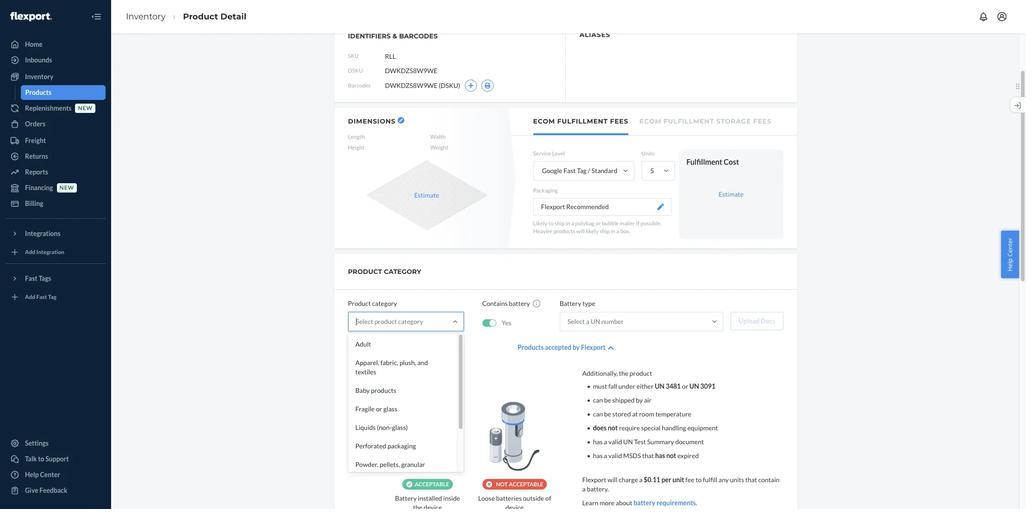 Task type: describe. For each thing, give the bounding box(es) containing it.
likely
[[586, 228, 599, 235]]

google fast tag / standard
[[542, 167, 617, 175]]

fragile
[[355, 405, 375, 413]]

help center inside "link"
[[25, 471, 60, 479]]

units
[[730, 476, 744, 484]]

a left "$0.11"
[[639, 476, 643, 484]]

inventory inside inventory 'link'
[[25, 73, 53, 81]]

yes
[[502, 319, 511, 327]]

reports
[[25, 168, 48, 176]]

help center link
[[6, 468, 106, 482]]

google
[[542, 167, 562, 175]]

1 horizontal spatial will
[[608, 476, 618, 484]]

aliases
[[580, 31, 610, 39]]

air
[[644, 397, 652, 404]]

chevron up image
[[608, 345, 614, 352]]

special
[[641, 424, 661, 432]]

dwkdzs8w9we (dsku)
[[385, 81, 460, 89]]

or for 3481
[[682, 383, 688, 390]]

fulfillment cost
[[686, 157, 739, 166]]

identifiers & barcodes
[[348, 32, 438, 40]]

un left test
[[623, 438, 633, 446]]

0 vertical spatial by
[[573, 344, 580, 352]]

0 horizontal spatial in
[[566, 220, 570, 227]]

learn more about battery requirements .
[[582, 499, 697, 507]]

be for shipped
[[604, 397, 611, 404]]

fast tags
[[25, 275, 51, 282]]

apparel, fabric, plush, and textiles
[[355, 359, 428, 376]]

expired
[[678, 452, 699, 460]]

not acceptable
[[496, 481, 543, 488]]

battery installed inside the device
[[395, 495, 460, 509]]

ecom fulfillment storage fees tab
[[639, 108, 772, 133]]

type
[[583, 300, 595, 308]]

2 vertical spatial or
[[376, 405, 382, 413]]

requirements
[[657, 499, 696, 507]]

summary
[[647, 438, 674, 446]]

0 horizontal spatial inventory link
[[6, 69, 106, 84]]

a inside fee to fulfill any units that contain a battery.
[[582, 485, 586, 493]]

apparel,
[[355, 359, 379, 367]]

product category
[[348, 268, 421, 276]]

polybag
[[575, 220, 594, 227]]

open notifications image
[[978, 11, 989, 22]]

dsku
[[348, 67, 363, 74]]

granular
[[401, 461, 425, 469]]

test
[[634, 438, 646, 446]]

0 vertical spatial not
[[608, 424, 618, 432]]

1 horizontal spatial in
[[611, 228, 615, 235]]

1 vertical spatial by
[[636, 397, 643, 404]]

fall
[[608, 383, 617, 390]]

give feedback button
[[6, 483, 106, 498]]

battery.
[[587, 485, 609, 493]]

mailer
[[620, 220, 635, 227]]

product for product detail
[[183, 11, 218, 22]]

give feedback
[[25, 487, 67, 495]]

heavier
[[533, 228, 552, 235]]

upload docs
[[739, 317, 775, 325]]

a down type on the bottom
[[586, 318, 589, 326]]

1 acceptable from the left
[[415, 481, 449, 488]]

tag for add
[[48, 294, 56, 301]]

handling
[[662, 424, 686, 432]]

inbounds link
[[6, 53, 106, 68]]

center inside button
[[1006, 238, 1014, 257]]

service
[[533, 150, 551, 157]]

1 horizontal spatial not
[[666, 452, 676, 460]]

detail
[[220, 11, 246, 22]]

integrations
[[25, 230, 60, 238]]

1 horizontal spatial category
[[398, 318, 423, 326]]

accepted
[[545, 344, 571, 352]]

additionally, the product
[[582, 370, 652, 378]]

textiles
[[355, 368, 376, 376]]

billing
[[25, 200, 43, 207]]

more
[[600, 499, 615, 507]]

contains battery
[[482, 300, 530, 308]]

if
[[636, 220, 639, 227]]

help inside "link"
[[25, 471, 39, 479]]

inventory inside "breadcrumbs" navigation
[[126, 11, 166, 22]]

fees inside 'tab'
[[753, 117, 772, 125]]

or for polybag
[[596, 220, 601, 227]]

a left msds at the bottom right of the page
[[604, 452, 607, 460]]

unit
[[673, 476, 684, 484]]

pellets,
[[380, 461, 400, 469]]

select product category
[[356, 318, 423, 326]]

inside
[[443, 495, 460, 503]]

per
[[662, 476, 671, 484]]

fast tags button
[[6, 271, 106, 286]]

upload docs button
[[731, 312, 783, 331]]

estimate link
[[719, 190, 744, 198]]

upload
[[739, 317, 760, 325]]

give
[[25, 487, 38, 495]]

perforated packaging
[[355, 442, 416, 450]]

to for talk
[[38, 455, 44, 463]]

docs
[[761, 317, 775, 325]]

perforated
[[355, 442, 386, 450]]

dwkdzs8w9we for dwkdzs8w9we
[[385, 67, 438, 75]]

fee to fulfill any units that contain a battery.
[[582, 476, 780, 493]]

0 vertical spatial product
[[374, 318, 397, 326]]

ecom for ecom fulfillment fees
[[533, 117, 555, 125]]

either
[[637, 383, 654, 390]]

ecom for ecom fulfillment storage fees
[[639, 117, 661, 125]]

dimensions
[[348, 117, 396, 125]]

home
[[25, 40, 43, 48]]

batteries
[[496, 495, 522, 503]]

must fall under either un 3481 or un 3091
[[593, 383, 715, 390]]

service level
[[533, 150, 565, 157]]

loose
[[478, 495, 495, 503]]

ecom fulfillment storage fees
[[639, 117, 772, 125]]

1 vertical spatial flexport
[[581, 344, 606, 352]]

document
[[675, 438, 704, 446]]

fabric,
[[381, 359, 398, 367]]

battery for battery installed inside the device
[[395, 495, 417, 503]]

shipped
[[612, 397, 635, 404]]

add integration link
[[6, 245, 106, 260]]

can for can be stored at room temperature
[[593, 410, 603, 418]]

liquids (non-glass)
[[355, 424, 408, 432]]

tag for google
[[577, 167, 587, 175]]

learn
[[582, 499, 598, 507]]

a left box.
[[616, 228, 619, 235]]

flexport logo image
[[10, 12, 52, 21]]

powder,
[[355, 461, 378, 469]]

be for stored
[[604, 410, 611, 418]]

breadcrumbs navigation
[[119, 3, 254, 30]]

settings
[[25, 439, 49, 447]]

valid for msds
[[608, 452, 622, 460]]

fulfillment for fees
[[557, 117, 608, 125]]



Task type: locate. For each thing, give the bounding box(es) containing it.
add down fast tags
[[25, 294, 35, 301]]

cost
[[724, 157, 739, 166]]

home link
[[6, 37, 106, 52]]

$0.11
[[644, 476, 660, 484]]

1 dwkdzs8w9we from the top
[[385, 67, 438, 75]]

by right accepted
[[573, 344, 580, 352]]

battery up yes
[[509, 300, 530, 308]]

3091
[[700, 383, 715, 390]]

flexport inside button
[[541, 203, 565, 211]]

packaging
[[388, 442, 416, 450]]

talk
[[25, 455, 37, 463]]

0 horizontal spatial battery
[[395, 495, 417, 503]]

to for fee
[[696, 476, 702, 484]]

ship right "likely"
[[555, 220, 565, 227]]

to right fee
[[696, 476, 702, 484]]

1 horizontal spatial products
[[554, 228, 575, 235]]

acceptable up outside
[[509, 481, 543, 488]]

1 vertical spatial tag
[[48, 294, 56, 301]]

be left the stored
[[604, 410, 611, 418]]

products for products
[[25, 88, 51, 96]]

talk to support
[[25, 455, 69, 463]]

valid for un
[[608, 438, 622, 446]]

flexport up battery.
[[582, 476, 606, 484]]

msds
[[623, 452, 641, 460]]

1 vertical spatial to
[[38, 455, 44, 463]]

require
[[619, 424, 640, 432]]

estimate for estimate button in the top left of the page
[[414, 191, 439, 199]]

be
[[604, 397, 611, 404], [604, 410, 611, 418]]

1 vertical spatial category
[[398, 318, 423, 326]]

1 select from the left
[[356, 318, 373, 326]]

0 vertical spatial new
[[78, 105, 93, 112]]

equipment
[[687, 424, 718, 432]]

1 fees from the left
[[610, 117, 628, 125]]

of
[[545, 495, 551, 503]]

add fast tag
[[25, 294, 56, 301]]

has for has a valid un test summary document
[[593, 438, 603, 446]]

that right units
[[745, 476, 757, 484]]

device for installed
[[424, 504, 442, 509]]

1 vertical spatial or
[[682, 383, 688, 390]]

tab list containing ecom fulfillment fees
[[511, 108, 797, 136]]

0 horizontal spatial tag
[[48, 294, 56, 301]]

1 vertical spatial battery
[[634, 499, 655, 507]]

1 vertical spatial can
[[593, 410, 603, 418]]

a left battery.
[[582, 485, 586, 493]]

1 vertical spatial product
[[348, 300, 371, 308]]

products up "replenishments"
[[25, 88, 51, 96]]

1 horizontal spatial device
[[506, 504, 524, 509]]

storage
[[716, 117, 751, 125]]

2 dwkdzs8w9we from the top
[[385, 81, 438, 89]]

outside
[[523, 495, 544, 503]]

2 be from the top
[[604, 410, 611, 418]]

room
[[639, 410, 654, 418]]

flexport down packaging
[[541, 203, 565, 211]]

1 vertical spatial dwkdzs8w9we
[[385, 81, 438, 89]]

not right does
[[608, 424, 618, 432]]

1 vertical spatial will
[[608, 476, 618, 484]]

1 horizontal spatial battery
[[634, 499, 655, 507]]

likely to ship in a polybag or bubble mailer if possible. heavier products will likely ship in a box.
[[533, 220, 662, 235]]

estimate button
[[414, 191, 439, 200]]

select down battery type
[[568, 318, 585, 326]]

new down reports link
[[60, 184, 74, 191]]

1 vertical spatial center
[[40, 471, 60, 479]]

1 horizontal spatial product
[[348, 300, 371, 308]]

1 vertical spatial product
[[630, 370, 652, 378]]

1 horizontal spatial new
[[78, 105, 93, 112]]

to right talk
[[38, 455, 44, 463]]

0 horizontal spatial not
[[608, 424, 618, 432]]

0 horizontal spatial that
[[642, 452, 654, 460]]

0 horizontal spatial or
[[376, 405, 382, 413]]

0 horizontal spatial ecom
[[533, 117, 555, 125]]

to inside likely to ship in a polybag or bubble mailer if possible. heavier products will likely ship in a box.
[[548, 220, 554, 227]]

0 vertical spatial fast
[[564, 167, 576, 175]]

1 valid from the top
[[608, 438, 622, 446]]

talk to support button
[[6, 452, 106, 467]]

1 horizontal spatial inventory link
[[126, 11, 166, 22]]

1 vertical spatial add
[[25, 294, 35, 301]]

2 select from the left
[[568, 318, 585, 326]]

1 vertical spatial products
[[518, 344, 544, 352]]

plush,
[[400, 359, 416, 367]]

fast
[[564, 167, 576, 175], [25, 275, 37, 282], [36, 294, 47, 301]]

or inside likely to ship in a polybag or bubble mailer if possible. heavier products will likely ship in a box.
[[596, 220, 601, 227]]

battery left installed
[[395, 495, 417, 503]]

fragile or glass
[[355, 405, 397, 413]]

battery
[[509, 300, 530, 308], [634, 499, 655, 507]]

tab list
[[511, 108, 797, 136]]

category
[[384, 268, 421, 276]]

will down the polybag
[[576, 228, 585, 235]]

0 horizontal spatial product
[[374, 318, 397, 326]]

1 device from the left
[[424, 504, 442, 509]]

fee
[[685, 476, 694, 484]]

0 vertical spatial flexport
[[541, 203, 565, 211]]

0 horizontal spatial products
[[371, 387, 396, 395]]

new down products link
[[78, 105, 93, 112]]

tag down fast tags dropdown button
[[48, 294, 56, 301]]

has
[[593, 438, 603, 446], [593, 452, 603, 460], [655, 452, 665, 460]]

0 vertical spatial inventory link
[[126, 11, 166, 22]]

returns
[[25, 152, 48, 160]]

can up does
[[593, 410, 603, 418]]

add left integration
[[25, 249, 35, 256]]

select for select product category
[[356, 318, 373, 326]]

battery left type on the bottom
[[560, 300, 581, 308]]

0 vertical spatial inventory
[[126, 11, 166, 22]]

or right 3481
[[682, 383, 688, 390]]

or up likely
[[596, 220, 601, 227]]

a down does
[[604, 438, 607, 446]]

0 vertical spatial will
[[576, 228, 585, 235]]

ecom inside tab
[[533, 117, 555, 125]]

2 can from the top
[[593, 410, 603, 418]]

0 horizontal spatial new
[[60, 184, 74, 191]]

fast inside dropdown button
[[25, 275, 37, 282]]

0 vertical spatial center
[[1006, 238, 1014, 257]]

products left accepted
[[518, 344, 544, 352]]

fulfill
[[703, 476, 717, 484]]

1 vertical spatial help
[[25, 471, 39, 479]]

that down the 'has a valid un test summary document'
[[642, 452, 654, 460]]

help center inside button
[[1006, 238, 1014, 272]]

product detail
[[183, 11, 246, 22]]

the inside battery installed inside the device
[[413, 504, 422, 509]]

0 horizontal spatial product
[[183, 11, 218, 22]]

add integration
[[25, 249, 64, 256]]

contain
[[758, 476, 780, 484]]

about
[[616, 499, 632, 507]]

device for batteries
[[506, 504, 524, 509]]

inventory
[[126, 11, 166, 22], [25, 73, 53, 81]]

fulfillment left the storage
[[664, 117, 714, 125]]

level
[[552, 150, 565, 157]]

1 be from the top
[[604, 397, 611, 404]]

1 vertical spatial in
[[611, 228, 615, 235]]

0 vertical spatial products
[[554, 228, 575, 235]]

1 horizontal spatial acceptable
[[509, 481, 543, 488]]

flexport recommended
[[541, 203, 609, 211]]

2 horizontal spatial to
[[696, 476, 702, 484]]

product left detail
[[183, 11, 218, 22]]

product down product category
[[374, 318, 397, 326]]

product for product category
[[348, 300, 371, 308]]

device down batteries
[[506, 504, 524, 509]]

1 vertical spatial not
[[666, 452, 676, 460]]

2 device from the left
[[506, 504, 524, 509]]

fulfillment inside 'tab'
[[664, 117, 714, 125]]

products for products accepted by flexport
[[518, 344, 544, 352]]

in down "bubble"
[[611, 228, 615, 235]]

inventory link inside "breadcrumbs" navigation
[[126, 11, 166, 22]]

2 acceptable from the left
[[509, 481, 543, 488]]

1 horizontal spatial inventory
[[126, 11, 166, 22]]

1 vertical spatial inventory link
[[6, 69, 106, 84]]

installed
[[418, 495, 442, 503]]

0 vertical spatial products
[[25, 88, 51, 96]]

integrations button
[[6, 226, 106, 241]]

by left air
[[636, 397, 643, 404]]

select
[[356, 318, 373, 326], [568, 318, 585, 326]]

0 vertical spatial battery
[[509, 300, 530, 308]]

2 fees from the left
[[753, 117, 772, 125]]

not left "expired"
[[666, 452, 676, 460]]

will left charge
[[608, 476, 618, 484]]

possible.
[[641, 220, 662, 227]]

un left number
[[591, 318, 600, 326]]

0 horizontal spatial battery
[[509, 300, 530, 308]]

estimate
[[719, 190, 744, 198], [414, 191, 439, 199]]

1 vertical spatial ship
[[600, 228, 610, 235]]

tag left /
[[577, 167, 587, 175]]

weight
[[430, 144, 448, 151]]

print image
[[484, 83, 491, 88]]

1 vertical spatial new
[[60, 184, 74, 191]]

add fast tag link
[[6, 290, 106, 305]]

1 horizontal spatial the
[[619, 370, 628, 378]]

0 horizontal spatial to
[[38, 455, 44, 463]]

flexport for flexport will charge a $0.11 per unit
[[582, 476, 606, 484]]

flexport for flexport recommended
[[541, 203, 565, 211]]

glass
[[383, 405, 397, 413]]

select down product category
[[356, 318, 373, 326]]

center inside "link"
[[40, 471, 60, 479]]

and
[[417, 359, 428, 367]]

estimate for estimate link
[[719, 190, 744, 198]]

that inside fee to fulfill any units that contain a battery.
[[745, 476, 757, 484]]

glass)
[[392, 424, 408, 432]]

orders link
[[6, 117, 106, 132]]

product down product
[[348, 300, 371, 308]]

category up select product category
[[372, 300, 397, 308]]

replenishments
[[25, 104, 72, 112]]

that
[[642, 452, 654, 460], [745, 476, 757, 484]]

1 horizontal spatial select
[[568, 318, 585, 326]]

0 horizontal spatial select
[[356, 318, 373, 326]]

device inside loose batteries outside of device
[[506, 504, 524, 509]]

products right heavier
[[554, 228, 575, 235]]

by
[[573, 344, 580, 352], [636, 397, 643, 404]]

be down fall
[[604, 397, 611, 404]]

0 vertical spatial help center
[[1006, 238, 1014, 272]]

1 horizontal spatial product
[[630, 370, 652, 378]]

battery for battery type
[[560, 300, 581, 308]]

1 vertical spatial help center
[[25, 471, 60, 479]]

fast left tags
[[25, 275, 37, 282]]

flexport left chevron up image
[[581, 344, 606, 352]]

help center
[[1006, 238, 1014, 272], [25, 471, 60, 479]]

or left glass
[[376, 405, 382, 413]]

0 horizontal spatial category
[[372, 300, 397, 308]]

baby products
[[355, 387, 396, 395]]

add for add fast tag
[[25, 294, 35, 301]]

1 ecom from the left
[[533, 117, 555, 125]]

stored
[[612, 410, 631, 418]]

1 vertical spatial inventory
[[25, 73, 53, 81]]

un
[[591, 318, 600, 326], [655, 383, 665, 390], [690, 383, 699, 390], [623, 438, 633, 446]]

5
[[650, 167, 654, 175]]

new for financing
[[60, 184, 74, 191]]

0 vertical spatial dwkdzs8w9we
[[385, 67, 438, 75]]

0 horizontal spatial by
[[573, 344, 580, 352]]

0 vertical spatial valid
[[608, 438, 622, 446]]

2 horizontal spatial or
[[682, 383, 688, 390]]

1 can from the top
[[593, 397, 603, 404]]

0 horizontal spatial ship
[[555, 220, 565, 227]]

1 vertical spatial fast
[[25, 275, 37, 282]]

0 vertical spatial tag
[[577, 167, 587, 175]]

dwkdzs8w9we up dwkdzs8w9we (dsku)
[[385, 67, 438, 75]]

2 vertical spatial to
[[696, 476, 702, 484]]

bubble
[[602, 220, 619, 227]]

add for add integration
[[25, 249, 35, 256]]

in left the polybag
[[566, 220, 570, 227]]

0 vertical spatial or
[[596, 220, 601, 227]]

box.
[[620, 228, 630, 235]]

ecom
[[533, 117, 555, 125], [639, 117, 661, 125]]

0 horizontal spatial center
[[40, 471, 60, 479]]

2 ecom from the left
[[639, 117, 661, 125]]

can for can be shipped by air
[[593, 397, 603, 404]]

help
[[1006, 258, 1014, 272], [25, 471, 39, 479]]

liquids
[[355, 424, 376, 432]]

fast down tags
[[36, 294, 47, 301]]

ecom up units
[[639, 117, 661, 125]]

2 valid from the top
[[608, 452, 622, 460]]

ship
[[555, 220, 565, 227], [600, 228, 610, 235]]

1 horizontal spatial tag
[[577, 167, 587, 175]]

dwkdzs8w9we for dwkdzs8w9we (dsku)
[[385, 81, 438, 89]]

product inside "breadcrumbs" navigation
[[183, 11, 218, 22]]

dwkdzs8w9we up pencil alt image
[[385, 81, 438, 89]]

ship down "bubble"
[[600, 228, 610, 235]]

fast for google
[[564, 167, 576, 175]]

ecom inside 'tab'
[[639, 117, 661, 125]]

0 horizontal spatial products
[[25, 88, 51, 96]]

help inside button
[[1006, 258, 1014, 272]]

0 horizontal spatial device
[[424, 504, 442, 509]]

fulfillment up the level
[[557, 117, 608, 125]]

1 vertical spatial that
[[745, 476, 757, 484]]

new for replenishments
[[78, 105, 93, 112]]

device down installed
[[424, 504, 442, 509]]

1 horizontal spatial battery
[[560, 300, 581, 308]]

products inside likely to ship in a polybag or bubble mailer if possible. heavier products will likely ship in a box.
[[554, 228, 575, 235]]

to right "likely"
[[548, 220, 554, 227]]

fulfillment
[[557, 117, 608, 125], [664, 117, 714, 125], [686, 157, 722, 166]]

fulfillment for storage
[[664, 117, 714, 125]]

integration
[[36, 249, 64, 256]]

0 vertical spatial product
[[183, 11, 218, 22]]

1 vertical spatial be
[[604, 410, 611, 418]]

has a valid un test summary document
[[593, 438, 704, 446]]

2 vertical spatial fast
[[36, 294, 47, 301]]

fulfillment left cost
[[686, 157, 722, 166]]

units
[[642, 150, 655, 157]]

a left the polybag
[[571, 220, 574, 227]]

to inside fee to fulfill any units that contain a battery.
[[696, 476, 702, 484]]

the down installed
[[413, 504, 422, 509]]

1 horizontal spatial center
[[1006, 238, 1014, 257]]

fast for add
[[36, 294, 47, 301]]

1 horizontal spatial by
[[636, 397, 643, 404]]

has for has a valid msds that has not expired
[[593, 452, 603, 460]]

0 vertical spatial can
[[593, 397, 603, 404]]

in
[[566, 220, 570, 227], [611, 228, 615, 235]]

fulfillment inside tab
[[557, 117, 608, 125]]

1 horizontal spatial that
[[745, 476, 757, 484]]

pen image
[[657, 204, 664, 210]]

None text field
[[385, 47, 454, 65]]

category up 'plush,'
[[398, 318, 423, 326]]

can down the must
[[593, 397, 603, 404]]

1 horizontal spatial estimate
[[719, 190, 744, 198]]

acceptable
[[415, 481, 449, 488], [509, 481, 543, 488]]

acceptable up installed
[[415, 481, 449, 488]]

plus image
[[468, 83, 474, 88]]

fees inside tab
[[610, 117, 628, 125]]

the up under
[[619, 370, 628, 378]]

ecom fulfillment fees
[[533, 117, 628, 125]]

fast right the google
[[564, 167, 576, 175]]

reports link
[[6, 165, 106, 180]]

0 horizontal spatial inventory
[[25, 73, 53, 81]]

to inside button
[[38, 455, 44, 463]]

orders
[[25, 120, 45, 128]]

1 horizontal spatial products
[[518, 344, 544, 352]]

valid down "require"
[[608, 438, 622, 446]]

support
[[45, 455, 69, 463]]

0 vertical spatial ship
[[555, 220, 565, 227]]

ecom up service
[[533, 117, 555, 125]]

select for select a un number
[[568, 318, 585, 326]]

pencil alt image
[[399, 119, 403, 122]]

0 vertical spatial be
[[604, 397, 611, 404]]

valid left msds at the bottom right of the page
[[608, 452, 622, 460]]

to for likely
[[548, 220, 554, 227]]

close navigation image
[[91, 11, 102, 22]]

device inside battery installed inside the device
[[424, 504, 442, 509]]

barcodes
[[399, 32, 438, 40]]

2 add from the top
[[25, 294, 35, 301]]

0 vertical spatial to
[[548, 220, 554, 227]]

can be shipped by air
[[593, 397, 652, 404]]

open account menu image
[[996, 11, 1008, 22]]

0 horizontal spatial fees
[[610, 117, 628, 125]]

battery right about
[[634, 499, 655, 507]]

0 vertical spatial that
[[642, 452, 654, 460]]

products accepted by flexport
[[518, 344, 606, 352]]

1 add from the top
[[25, 249, 35, 256]]

will inside likely to ship in a polybag or bubble mailer if possible. heavier products will likely ship in a box.
[[576, 228, 585, 235]]

product detail link
[[183, 11, 246, 22]]

battery inside battery installed inside the device
[[395, 495, 417, 503]]

0 vertical spatial battery
[[560, 300, 581, 308]]

un left 3481
[[655, 383, 665, 390]]

0 vertical spatial in
[[566, 220, 570, 227]]

.
[[696, 499, 697, 507]]

un left 3091
[[690, 383, 699, 390]]

product up either
[[630, 370, 652, 378]]

1 vertical spatial valid
[[608, 452, 622, 460]]

1 horizontal spatial ecom
[[639, 117, 661, 125]]

ecom fulfillment fees tab
[[533, 108, 628, 135]]

products up glass
[[371, 387, 396, 395]]

category
[[372, 300, 397, 308], [398, 318, 423, 326]]



Task type: vqa. For each thing, say whether or not it's contained in the screenshot.
Address
no



